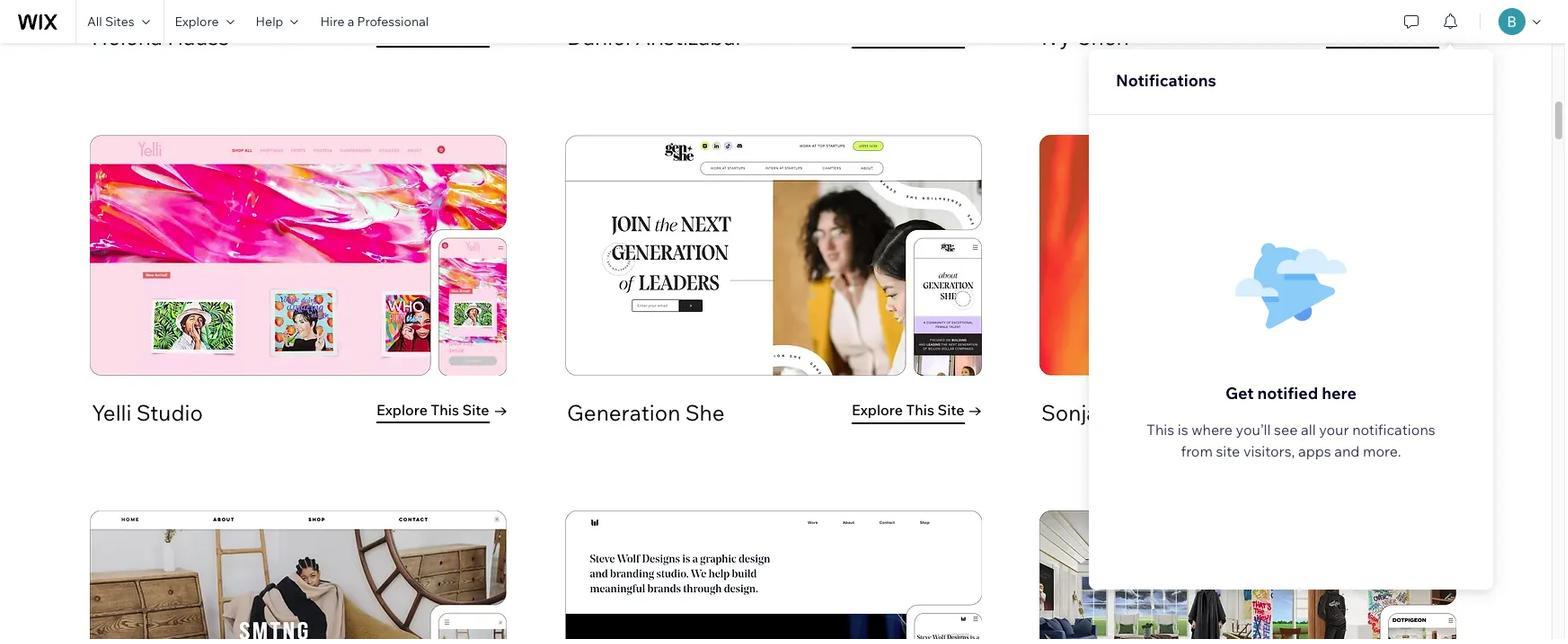 Task type: vqa. For each thing, say whether or not it's contained in the screenshot.
Settings to the top
no



Task type: locate. For each thing, give the bounding box(es) containing it.
you'll
[[1237, 421, 1272, 439]]

notifications
[[1353, 421, 1436, 439]]

this is where you'll see all your notifications from site visitors, apps and more.
[[1147, 421, 1436, 460]]

help button
[[245, 0, 310, 43]]

professional
[[357, 13, 429, 30]]

all
[[1302, 421, 1317, 439]]

where
[[1192, 421, 1233, 439]]

hire a professional
[[320, 13, 429, 30]]

from
[[1182, 442, 1213, 460]]

all sites
[[87, 13, 134, 30]]

this
[[1147, 421, 1175, 439]]

a
[[348, 13, 354, 30]]

get notified here
[[1226, 383, 1357, 404]]

site
[[1217, 442, 1241, 460]]

and
[[1335, 442, 1360, 460]]



Task type: describe. For each thing, give the bounding box(es) containing it.
more.
[[1364, 442, 1402, 460]]

hire
[[320, 13, 345, 30]]

your
[[1320, 421, 1350, 439]]

sites
[[105, 13, 134, 30]]

explore
[[175, 13, 219, 30]]

hire a professional link
[[310, 0, 440, 43]]

is
[[1178, 421, 1189, 439]]

see
[[1275, 421, 1298, 439]]

get
[[1226, 383, 1254, 404]]

help
[[256, 13, 284, 30]]

all
[[87, 13, 102, 30]]

apps
[[1299, 442, 1332, 460]]

notifications
[[1116, 70, 1217, 91]]

notified
[[1258, 383, 1319, 404]]

visitors,
[[1244, 442, 1296, 460]]

here
[[1323, 383, 1357, 404]]



